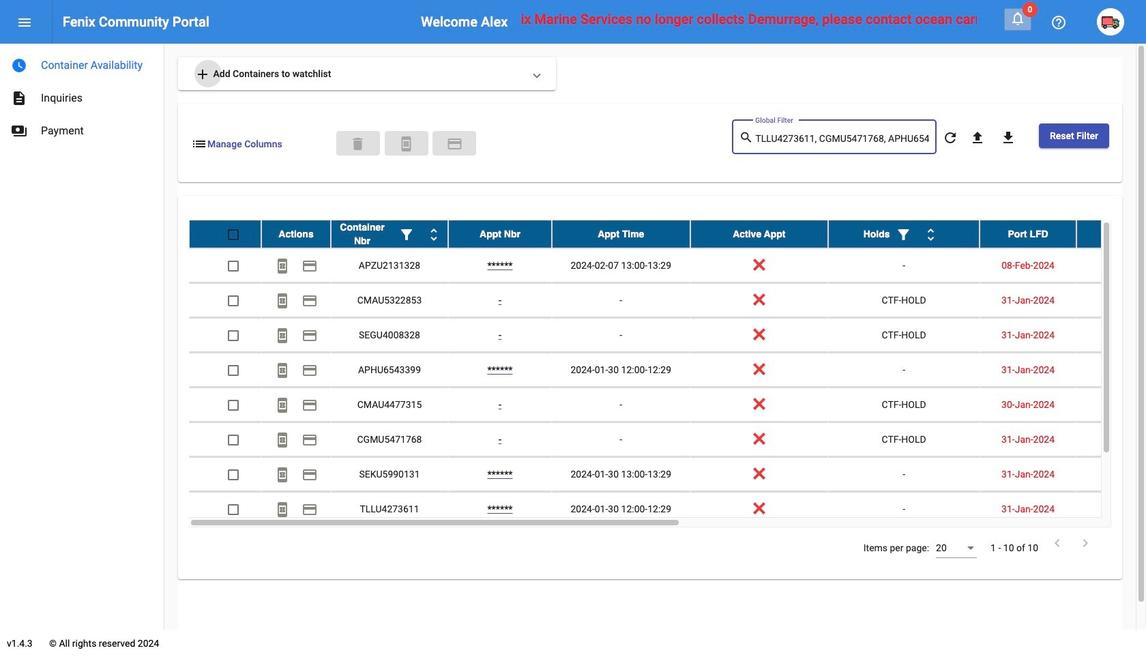 Task type: locate. For each thing, give the bounding box(es) containing it.
column header
[[261, 221, 331, 248], [331, 221, 449, 248], [449, 221, 552, 248], [552, 221, 691, 248], [691, 221, 829, 248], [829, 221, 980, 248], [980, 221, 1077, 248], [1077, 221, 1147, 248]]

cell
[[1077, 249, 1147, 283], [1077, 283, 1147, 317], [1077, 318, 1147, 352], [1077, 353, 1147, 387], [1077, 388, 1147, 422], [1077, 423, 1147, 457], [1077, 457, 1147, 492], [1077, 492, 1147, 526]]

no color image
[[1010, 10, 1027, 27], [1051, 15, 1068, 31], [195, 66, 211, 83], [11, 123, 27, 139], [740, 129, 756, 146], [943, 130, 959, 146], [447, 136, 463, 152], [399, 227, 415, 243], [426, 227, 442, 243], [896, 227, 912, 243], [274, 258, 291, 275], [302, 258, 318, 275], [302, 328, 318, 344], [274, 363, 291, 379], [302, 363, 318, 379], [274, 467, 291, 484], [302, 467, 318, 484], [274, 502, 291, 518], [1078, 535, 1094, 552]]

3 row from the top
[[189, 283, 1147, 318]]

5 cell from the top
[[1077, 388, 1147, 422]]

1 cell from the top
[[1077, 249, 1147, 283]]

3 cell from the top
[[1077, 318, 1147, 352]]

6 cell from the top
[[1077, 423, 1147, 457]]

grid
[[189, 221, 1147, 528]]

Global Watchlist Filter field
[[756, 134, 930, 145]]

8 cell from the top
[[1077, 492, 1147, 526]]

5 column header from the left
[[691, 221, 829, 248]]

3 column header from the left
[[449, 221, 552, 248]]

4 column header from the left
[[552, 221, 691, 248]]

2 row from the top
[[189, 249, 1147, 283]]

navigation
[[0, 44, 164, 147]]

8 column header from the left
[[1077, 221, 1147, 248]]

row
[[189, 221, 1147, 249], [189, 249, 1147, 283], [189, 283, 1147, 318], [189, 318, 1147, 353], [189, 353, 1147, 388], [189, 388, 1147, 423], [189, 423, 1147, 457], [189, 457, 1147, 492], [189, 492, 1147, 527]]

no color image
[[16, 15, 33, 31], [11, 57, 27, 74], [11, 90, 27, 106], [970, 130, 986, 146], [1001, 130, 1017, 146], [191, 136, 208, 152], [398, 136, 415, 152], [923, 227, 940, 243], [274, 293, 291, 309], [302, 293, 318, 309], [274, 328, 291, 344], [274, 398, 291, 414], [302, 398, 318, 414], [274, 432, 291, 449], [302, 432, 318, 449], [302, 502, 318, 518], [1050, 535, 1066, 552]]

4 row from the top
[[189, 318, 1147, 353]]

6 column header from the left
[[829, 221, 980, 248]]



Task type: describe. For each thing, give the bounding box(es) containing it.
4 cell from the top
[[1077, 353, 1147, 387]]

no color image inside column header
[[923, 227, 940, 243]]

8 row from the top
[[189, 457, 1147, 492]]

7 row from the top
[[189, 423, 1147, 457]]

1 column header from the left
[[261, 221, 331, 248]]

5 row from the top
[[189, 353, 1147, 388]]

9 row from the top
[[189, 492, 1147, 527]]

7 cell from the top
[[1077, 457, 1147, 492]]

7 column header from the left
[[980, 221, 1077, 248]]

2 column header from the left
[[331, 221, 449, 248]]

6 row from the top
[[189, 388, 1147, 423]]

delete image
[[350, 136, 366, 152]]

2 cell from the top
[[1077, 283, 1147, 317]]

1 row from the top
[[189, 221, 1147, 249]]



